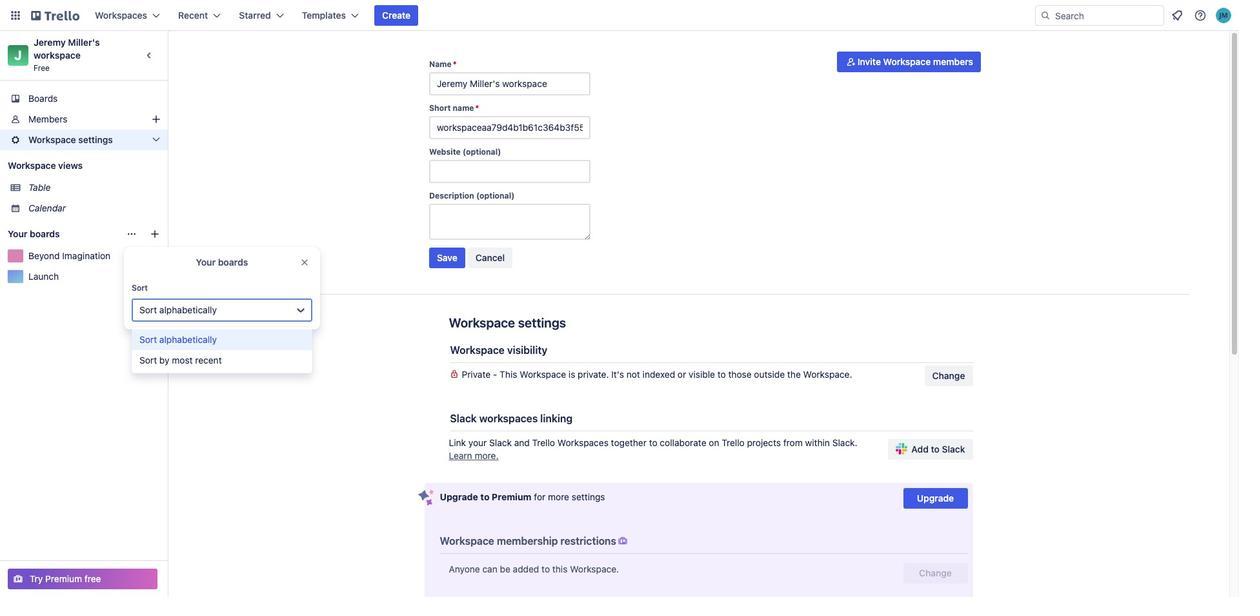 Task type: describe. For each thing, give the bounding box(es) containing it.
anyone can be added to this workspace.
[[449, 564, 619, 575]]

your inside your boards with 2 items element
[[8, 229, 27, 240]]

most
[[172, 355, 193, 366]]

1 vertical spatial workspace.
[[570, 564, 619, 575]]

upgrade button
[[904, 489, 968, 509]]

link
[[449, 438, 466, 449]]

to inside link your slack and trello workspaces together to collaborate on trello projects from within slack. learn more.
[[649, 438, 658, 449]]

cancel button
[[468, 248, 513, 269]]

(optional) for description (optional)
[[476, 191, 515, 201]]

(optional) for website (optional)
[[463, 147, 501, 157]]

1 sort alphabetically from the top
[[139, 305, 217, 316]]

short name *
[[429, 103, 479, 113]]

it's
[[612, 369, 624, 380]]

organizationdetailform element
[[429, 59, 591, 274]]

on
[[709, 438, 720, 449]]

your
[[469, 438, 487, 449]]

name *
[[429, 59, 457, 69]]

0 vertical spatial premium
[[492, 492, 532, 503]]

recent button
[[170, 5, 229, 26]]

workspaces button
[[87, 5, 168, 26]]

add to slack link
[[889, 440, 973, 460]]

and
[[515, 438, 530, 449]]

1 horizontal spatial settings
[[518, 316, 566, 331]]

cancel
[[476, 252, 505, 263]]

upgrade for upgrade
[[917, 493, 954, 504]]

1 vertical spatial change button
[[904, 564, 968, 584]]

link your slack and trello workspaces together to collaborate on trello projects from within slack. learn more.
[[449, 438, 858, 462]]

within
[[806, 438, 830, 449]]

the
[[788, 369, 801, 380]]

try premium free
[[30, 574, 101, 585]]

save button
[[429, 248, 465, 269]]

slack.
[[833, 438, 858, 449]]

workspace settings button
[[0, 130, 168, 150]]

membership
[[497, 536, 558, 548]]

workspace navigation collapse icon image
[[141, 46, 159, 65]]

projects
[[747, 438, 781, 449]]

1 vertical spatial workspace settings
[[449, 316, 566, 331]]

restrictions
[[561, 536, 617, 548]]

0 vertical spatial change button
[[925, 366, 973, 387]]

2 sort alphabetically from the top
[[139, 334, 217, 345]]

to down more.
[[481, 492, 490, 503]]

can
[[483, 564, 498, 575]]

workspace inside button
[[884, 56, 931, 67]]

boards
[[28, 93, 58, 104]]

from
[[784, 438, 803, 449]]

by
[[159, 355, 170, 366]]

invite workspace members button
[[837, 52, 981, 72]]

added
[[513, 564, 539, 575]]

miller's
[[68, 37, 100, 48]]

jeremy
[[34, 37, 66, 48]]

slack for add
[[942, 444, 966, 455]]

learn more. link
[[449, 451, 499, 462]]

website (optional)
[[429, 147, 501, 157]]

launch
[[28, 271, 59, 282]]

workspace up workspace visibility
[[449, 316, 515, 331]]

change for topmost change button
[[933, 371, 966, 382]]

table
[[28, 182, 51, 193]]

this
[[500, 369, 518, 380]]

add board image
[[150, 229, 160, 240]]

to left this
[[542, 564, 550, 575]]

0 vertical spatial workspace.
[[804, 369, 853, 380]]

workspaces inside dropdown button
[[95, 10, 147, 21]]

launch link
[[28, 271, 160, 283]]

0 horizontal spatial boards
[[30, 229, 60, 240]]

workspace up table
[[8, 160, 56, 171]]

calendar link
[[28, 202, 160, 215]]

starred button
[[231, 5, 292, 26]]

workspace views
[[8, 160, 83, 171]]

workspaces inside link your slack and trello workspaces together to collaborate on trello projects from within slack. learn more.
[[558, 438, 609, 449]]

more
[[548, 492, 570, 503]]

add to slack
[[912, 444, 966, 455]]

your boards with 2 items element
[[8, 227, 120, 242]]

invite workspace members
[[858, 56, 974, 67]]

workspace up anyone
[[440, 536, 495, 548]]

workspace membership restrictions
[[440, 536, 617, 548]]

invite
[[858, 56, 881, 67]]

beyond
[[28, 251, 60, 262]]

slack workspaces linking
[[450, 413, 573, 425]]

1 horizontal spatial your boards
[[196, 257, 248, 268]]

j link
[[8, 45, 28, 66]]

workspace down visibility
[[520, 369, 566, 380]]

2 alphabetically from the top
[[159, 334, 217, 345]]

workspace
[[34, 50, 81, 61]]

description (optional)
[[429, 191, 515, 201]]

anyone
[[449, 564, 480, 575]]

linking
[[541, 413, 573, 425]]

add
[[912, 444, 929, 455]]

website
[[429, 147, 461, 157]]

settings inside popup button
[[78, 134, 113, 145]]

private.
[[578, 369, 609, 380]]

this
[[553, 564, 568, 575]]

is
[[569, 369, 576, 380]]

create
[[382, 10, 411, 21]]

sm image
[[845, 56, 858, 68]]

jeremy miller's workspace free
[[34, 37, 102, 73]]



Task type: locate. For each thing, give the bounding box(es) containing it.
primary element
[[0, 0, 1240, 31]]

slack right the add
[[942, 444, 966, 455]]

0 vertical spatial workspace settings
[[28, 134, 113, 145]]

(optional) right the description
[[476, 191, 515, 201]]

workspaces
[[480, 413, 538, 425]]

workspace. down restrictions
[[570, 564, 619, 575]]

sort alphabetically
[[139, 305, 217, 316], [139, 334, 217, 345]]

1 vertical spatial workspaces
[[558, 438, 609, 449]]

name
[[429, 59, 452, 69]]

slack inside link your slack and trello workspaces together to collaborate on trello projects from within slack. learn more.
[[490, 438, 512, 449]]

workspace visibility
[[450, 345, 548, 356]]

to right the together
[[649, 438, 658, 449]]

change button
[[925, 366, 973, 387], [904, 564, 968, 584]]

switch to… image
[[9, 9, 22, 22]]

search image
[[1041, 10, 1051, 21]]

* right name on the left of the page
[[476, 103, 479, 113]]

description
[[429, 191, 474, 201]]

to right the add
[[931, 444, 940, 455]]

settings right more
[[572, 492, 605, 503]]

1 vertical spatial (optional)
[[476, 191, 515, 201]]

0 horizontal spatial workspaces
[[95, 10, 147, 21]]

0 vertical spatial settings
[[78, 134, 113, 145]]

create button
[[375, 5, 419, 26]]

visibility
[[507, 345, 548, 356]]

0 horizontal spatial upgrade
[[440, 492, 478, 503]]

views
[[58, 160, 83, 171]]

premium inside try premium free button
[[45, 574, 82, 585]]

Search field
[[1051, 6, 1164, 25]]

j
[[14, 48, 22, 63]]

back to home image
[[31, 5, 79, 26]]

0 horizontal spatial *
[[453, 59, 457, 69]]

0 horizontal spatial slack
[[450, 413, 477, 425]]

premium left for
[[492, 492, 532, 503]]

boards link
[[0, 88, 168, 109]]

try premium free button
[[8, 570, 158, 590]]

1 trello from the left
[[532, 438, 555, 449]]

upgrade inside button
[[917, 493, 954, 504]]

free
[[85, 574, 101, 585]]

workspace up private
[[450, 345, 505, 356]]

0 horizontal spatial workspace settings
[[28, 134, 113, 145]]

beyond imagination
[[28, 251, 111, 262]]

1 horizontal spatial premium
[[492, 492, 532, 503]]

upgrade for upgrade to premium for more settings
[[440, 492, 478, 503]]

jeremy miller's workspace link
[[34, 37, 102, 61]]

learn
[[449, 451, 472, 462]]

upgrade right the sparkle image
[[440, 492, 478, 503]]

1 vertical spatial settings
[[518, 316, 566, 331]]

starred
[[239, 10, 271, 21]]

1 horizontal spatial trello
[[722, 438, 745, 449]]

1 alphabetically from the top
[[159, 305, 217, 316]]

or
[[678, 369, 687, 380]]

upgrade to premium for more settings
[[440, 492, 605, 503]]

1 vertical spatial change
[[920, 568, 952, 579]]

0 vertical spatial your
[[8, 229, 27, 240]]

for
[[534, 492, 546, 503]]

recent
[[195, 355, 222, 366]]

1 vertical spatial boards
[[218, 257, 248, 268]]

settings down members link
[[78, 134, 113, 145]]

change for change button to the bottom
[[920, 568, 952, 579]]

templates button
[[294, 5, 367, 26]]

1 horizontal spatial workspace.
[[804, 369, 853, 380]]

boards
[[30, 229, 60, 240], [218, 257, 248, 268]]

more.
[[475, 451, 499, 462]]

* right name
[[453, 59, 457, 69]]

workspace down members
[[28, 134, 76, 145]]

members
[[28, 114, 67, 125]]

0 vertical spatial your boards
[[8, 229, 60, 240]]

1 horizontal spatial slack
[[490, 438, 512, 449]]

1 vertical spatial your boards
[[196, 257, 248, 268]]

recent
[[178, 10, 208, 21]]

0 horizontal spatial trello
[[532, 438, 555, 449]]

jeremy miller (jeremymiller198) image
[[1217, 8, 1232, 23]]

0 vertical spatial change
[[933, 371, 966, 382]]

workspace right invite
[[884, 56, 931, 67]]

workspace inside popup button
[[28, 134, 76, 145]]

name
[[453, 103, 474, 113]]

1 vertical spatial alphabetically
[[159, 334, 217, 345]]

members link
[[0, 109, 168, 130]]

1 vertical spatial *
[[476, 103, 479, 113]]

1 horizontal spatial workspace settings
[[449, 316, 566, 331]]

your boards
[[8, 229, 60, 240], [196, 257, 248, 268]]

indexed
[[643, 369, 676, 380]]

0 notifications image
[[1170, 8, 1186, 23]]

settings
[[78, 134, 113, 145], [518, 316, 566, 331], [572, 492, 605, 503]]

not
[[627, 369, 640, 380]]

1 horizontal spatial workspaces
[[558, 438, 609, 449]]

0 vertical spatial boards
[[30, 229, 60, 240]]

(optional)
[[463, 147, 501, 157], [476, 191, 515, 201]]

workspace. right the
[[804, 369, 853, 380]]

workspaces down linking
[[558, 438, 609, 449]]

premium right 'try'
[[45, 574, 82, 585]]

close popover image
[[300, 258, 310, 268]]

2 horizontal spatial settings
[[572, 492, 605, 503]]

workspace settings up workspace visibility
[[449, 316, 566, 331]]

your boards menu image
[[127, 229, 137, 240]]

be
[[500, 564, 511, 575]]

templates
[[302, 10, 346, 21]]

your
[[8, 229, 27, 240], [196, 257, 216, 268]]

those
[[729, 369, 752, 380]]

alphabetically
[[159, 305, 217, 316], [159, 334, 217, 345]]

workspace settings inside popup button
[[28, 134, 113, 145]]

workspace.
[[804, 369, 853, 380], [570, 564, 619, 575]]

premium
[[492, 492, 532, 503], [45, 574, 82, 585]]

workspace settings down members link
[[28, 134, 113, 145]]

0 horizontal spatial settings
[[78, 134, 113, 145]]

upgrade down add to slack link in the bottom right of the page
[[917, 493, 954, 504]]

imagination
[[62, 251, 111, 262]]

private - this workspace is private. it's not indexed or visible to those outside the workspace.
[[462, 369, 853, 380]]

slack up more.
[[490, 438, 512, 449]]

0 horizontal spatial premium
[[45, 574, 82, 585]]

None text field
[[429, 72, 591, 96]]

2 horizontal spatial slack
[[942, 444, 966, 455]]

settings up visibility
[[518, 316, 566, 331]]

(optional) right website
[[463, 147, 501, 157]]

table link
[[28, 181, 160, 194]]

free
[[34, 63, 50, 73]]

short
[[429, 103, 451, 113]]

visible
[[689, 369, 715, 380]]

None text field
[[429, 116, 591, 139], [429, 160, 591, 183], [429, 204, 591, 240], [429, 116, 591, 139], [429, 160, 591, 183], [429, 204, 591, 240]]

calendar
[[28, 203, 66, 214]]

to left the those
[[718, 369, 726, 380]]

workspace settings
[[28, 134, 113, 145], [449, 316, 566, 331]]

0 horizontal spatial your
[[8, 229, 27, 240]]

try
[[30, 574, 43, 585]]

members
[[934, 56, 974, 67]]

2 trello from the left
[[722, 438, 745, 449]]

workspaces up miller's
[[95, 10, 147, 21]]

trello right on
[[722, 438, 745, 449]]

sparkle image
[[418, 490, 434, 507]]

1 horizontal spatial *
[[476, 103, 479, 113]]

0 horizontal spatial your boards
[[8, 229, 60, 240]]

1 horizontal spatial boards
[[218, 257, 248, 268]]

0 vertical spatial *
[[453, 59, 457, 69]]

slack up link
[[450, 413, 477, 425]]

save
[[437, 252, 458, 263]]

sm image
[[617, 535, 630, 548]]

1 vertical spatial premium
[[45, 574, 82, 585]]

1 horizontal spatial upgrade
[[917, 493, 954, 504]]

1 vertical spatial sort alphabetically
[[139, 334, 217, 345]]

2 vertical spatial settings
[[572, 492, 605, 503]]

outside
[[754, 369, 785, 380]]

together
[[611, 438, 647, 449]]

private
[[462, 369, 491, 380]]

workspaces
[[95, 10, 147, 21], [558, 438, 609, 449]]

to
[[718, 369, 726, 380], [649, 438, 658, 449], [931, 444, 940, 455], [481, 492, 490, 503], [542, 564, 550, 575]]

1 horizontal spatial your
[[196, 257, 216, 268]]

0 vertical spatial sort alphabetically
[[139, 305, 217, 316]]

0 vertical spatial (optional)
[[463, 147, 501, 157]]

1 vertical spatial your
[[196, 257, 216, 268]]

beyond imagination link
[[28, 250, 145, 263]]

open information menu image
[[1195, 9, 1207, 22]]

trello right and
[[532, 438, 555, 449]]

0 vertical spatial alphabetically
[[159, 305, 217, 316]]

slack
[[450, 413, 477, 425], [490, 438, 512, 449], [942, 444, 966, 455]]

0 vertical spatial workspaces
[[95, 10, 147, 21]]

slack for link
[[490, 438, 512, 449]]

0 horizontal spatial workspace.
[[570, 564, 619, 575]]

collaborate
[[660, 438, 707, 449]]

sort by most recent
[[139, 355, 222, 366]]



Task type: vqa. For each thing, say whether or not it's contained in the screenshot.
Tremendous
no



